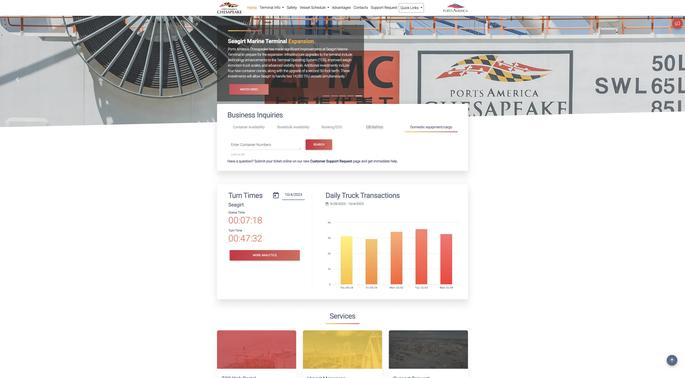 Task type: locate. For each thing, give the bounding box(es) containing it.
customer
[[310, 159, 326, 163]]

0 vertical spatial support
[[371, 5, 384, 10]]

domestic
[[411, 125, 425, 129]]

0 horizontal spatial and
[[262, 63, 267, 68]]

1 turn from the top
[[229, 191, 242, 200]]

vessel schedule
[[300, 5, 327, 10]]

to up (tos),
[[320, 53, 323, 57]]

support right customer
[[326, 159, 339, 163]]

vessel
[[300, 5, 310, 10]]

queue time 00:07:18
[[229, 211, 262, 226]]

include up 'weigh-'
[[342, 53, 352, 57]]

1 vertical spatial support
[[326, 159, 339, 163]]

for
[[257, 53, 262, 57]]

1 vertical spatial request
[[340, 159, 352, 163]]

time right queue on the left of page
[[238, 211, 245, 215]]

handle
[[276, 74, 286, 79]]

time inside turn time 00:47:32
[[235, 229, 242, 233]]

0 horizontal spatial support
[[326, 159, 339, 163]]

seagirt
[[228, 38, 246, 45], [326, 47, 337, 51], [261, 74, 271, 79], [229, 202, 244, 208]]

1 horizontal spatial investments
[[320, 63, 338, 68]]

1 availability from the left
[[249, 125, 265, 129]]

a right have at the top left of page
[[236, 159, 238, 163]]

and left get
[[362, 159, 367, 163]]

support inside main content
[[326, 159, 339, 163]]

the right with
[[284, 69, 288, 73]]

2 turn from the top
[[229, 229, 235, 233]]

enter container numbers
[[231, 143, 271, 147]]

investments up foot
[[320, 63, 338, 68]]

terminal info link
[[258, 3, 286, 12]]

request left page
[[340, 159, 352, 163]]

container down business
[[233, 125, 248, 129]]

marine up chesapeake
[[247, 38, 264, 45]]

1 vertical spatial turn
[[229, 229, 235, 233]]

our
[[297, 159, 302, 163]]

vessels
[[311, 74, 322, 79]]

container inside "link"
[[233, 125, 248, 129]]

1 horizontal spatial support
[[371, 5, 384, 10]]

main content
[[214, 104, 472, 378]]

to inside main content
[[238, 153, 241, 156]]

teu
[[304, 74, 310, 79]]

get
[[368, 159, 373, 163]]

daily
[[326, 191, 341, 200]]

request left quick at the right top of the page
[[385, 5, 398, 10]]

ports
[[228, 47, 236, 51]]

improvements
[[300, 47, 322, 51]]

new right 'our' at the top left of the page
[[303, 159, 310, 163]]

eir
[[366, 125, 371, 129]]

availability down business inquiries
[[249, 125, 265, 129]]

of
[[302, 69, 305, 73]]

0 vertical spatial new
[[235, 69, 241, 73]]

1 horizontal spatial new
[[303, 159, 310, 163]]

to down america
[[242, 53, 245, 57]]

and inside the ports america chesapeake has made significant improvements at seagirt marine terminal to                          prepare for the expansion. infrastructure upgrades to the terminal include technology                          enhancements to the terminal operating system (tos), improved weigh- in-motion truck scales,                          and advanced visibility tools. additional investments include four new container cranes,                          along with the upgrade of a second 50-foot berth. these investments will allow seagirt                          to handle two 14,000 teu vessels simultaneously.
[[262, 63, 267, 68]]

marine inside the ports america chesapeake has made significant improvements at seagirt marine terminal to                          prepare for the expansion. infrastructure upgrades to the terminal include technology                          enhancements to the terminal operating system (tos), improved weigh- in-motion truck scales,                          and advanced visibility tools. additional investments include four new container cranes,                          along with the upgrade of a second 50-foot berth. these investments will allow seagirt                          to handle two 14,000 teu vessels simultaneously.
[[338, 47, 348, 51]]

two
[[287, 74, 292, 79]]

calendar day image
[[273, 192, 279, 199]]

0 horizontal spatial investments
[[228, 74, 246, 79]]

vessel schedule link
[[299, 3, 331, 12]]

operating
[[291, 58, 305, 62]]

1 horizontal spatial marine
[[338, 47, 348, 51]]

new inside main content
[[303, 159, 310, 163]]

0 vertical spatial request
[[385, 5, 398, 10]]

1 vertical spatial time
[[235, 229, 242, 233]]

1 vertical spatial container
[[240, 143, 256, 147]]

and up cranes,
[[262, 63, 267, 68]]

1 horizontal spatial a
[[306, 69, 308, 73]]

time up 00:47:32
[[235, 229, 242, 233]]

search
[[314, 143, 325, 146]]

include up these
[[339, 63, 349, 68]]

made
[[275, 47, 284, 51]]

page
[[353, 159, 361, 163]]

ticket
[[274, 159, 282, 163]]

home
[[247, 5, 257, 10]]

0 horizontal spatial request
[[340, 159, 352, 163]]

0 horizontal spatial availability
[[249, 125, 265, 129]]

new
[[235, 69, 241, 73], [303, 159, 310, 163]]

main content containing 00:07:18
[[214, 104, 472, 378]]

booking/edo link
[[316, 123, 361, 132]]

turn inside turn time 00:47:32
[[229, 229, 235, 233]]

availability inside "link"
[[249, 125, 265, 129]]

more analytics
[[253, 254, 277, 257]]

home link
[[246, 3, 258, 12]]

support right contacts
[[371, 5, 384, 10]]

1 vertical spatial a
[[236, 159, 238, 163]]

expansion
[[289, 38, 314, 45]]

time
[[238, 211, 245, 215], [235, 229, 242, 233]]

go to top image
[[667, 355, 678, 366]]

0 vertical spatial container
[[233, 125, 248, 129]]

cranes,
[[256, 69, 267, 73]]

expansion.
[[268, 53, 284, 57]]

None text field
[[282, 191, 305, 200]]

turn for turn time 00:47:32
[[229, 229, 235, 233]]

a right of
[[306, 69, 308, 73]]

1 horizontal spatial and
[[362, 159, 367, 163]]

and
[[262, 63, 267, 68], [362, 159, 367, 163]]

investments down four
[[228, 74, 246, 79]]

1 vertical spatial new
[[303, 159, 310, 163]]

video
[[250, 88, 258, 91]]

question?
[[239, 159, 254, 163]]

terminal
[[329, 53, 341, 57]]

watch
[[240, 88, 250, 91]]

seagirt up queue on the left of page
[[229, 202, 244, 208]]

a
[[306, 69, 308, 73], [236, 159, 238, 163]]

domestic equipment/cargo
[[411, 125, 452, 129]]

a inside the ports america chesapeake has made significant improvements at seagirt marine terminal to                          prepare for the expansion. infrastructure upgrades to the terminal include technology                          enhancements to the terminal operating system (tos), improved weigh- in-motion truck scales,                          and advanced visibility tools. additional investments include four new container cranes,                          along with the upgrade of a second 50-foot berth. these investments will allow seagirt                          to handle two 14,000 teu vessels simultaneously.
[[306, 69, 308, 73]]

terminal left 'info'
[[260, 5, 274, 10]]

0 vertical spatial turn
[[229, 191, 242, 200]]

turn times
[[229, 191, 263, 200]]

has
[[269, 47, 274, 51]]

0 vertical spatial marine
[[247, 38, 264, 45]]

watch video
[[240, 88, 258, 91]]

truck
[[342, 191, 359, 200]]

0 horizontal spatial new
[[235, 69, 241, 73]]

breakbulk
[[277, 125, 293, 129]]

container
[[233, 125, 248, 129], [240, 143, 256, 147]]

0 horizontal spatial a
[[236, 159, 238, 163]]

turn up 00:47:32
[[229, 229, 235, 233]]

your
[[266, 159, 273, 163]]

help.
[[391, 159, 398, 163]]

turn time 00:47:32
[[229, 229, 262, 244]]

availability right breakbulk
[[293, 125, 309, 129]]

time inside "queue time 00:07:18"
[[238, 211, 245, 215]]

weigh-
[[343, 58, 352, 62]]

breakbulk availability
[[277, 125, 309, 129]]

four
[[228, 69, 234, 73]]

terminal inside terminal info link
[[260, 5, 274, 10]]

reprint
[[372, 125, 383, 129]]

turn for turn times
[[229, 191, 242, 200]]

have
[[228, 159, 235, 163]]

new down motion
[[235, 69, 241, 73]]

1 horizontal spatial availability
[[293, 125, 309, 129]]

on
[[293, 159, 297, 163]]

0 vertical spatial and
[[262, 63, 267, 68]]

to left 50
[[238, 153, 241, 156]]

0 vertical spatial a
[[306, 69, 308, 73]]

business inquiries
[[228, 111, 283, 120]]

new inside the ports america chesapeake has made significant improvements at seagirt marine terminal to                          prepare for the expansion. infrastructure upgrades to the terminal include technology                          enhancements to the terminal operating system (tos), improved weigh- in-motion truck scales,                          and advanced visibility tools. additional investments include four new container cranes,                          along with the upgrade of a second 50-foot berth. these investments will allow seagirt                          to handle two 14,000 teu vessels simultaneously.
[[235, 69, 241, 73]]

turn up queue on the left of page
[[229, 191, 242, 200]]

time for 00:07:18
[[238, 211, 245, 215]]

include
[[342, 53, 352, 57], [339, 63, 349, 68]]

2 availability from the left
[[293, 125, 309, 129]]

container up 50
[[240, 143, 256, 147]]

infrastructure
[[285, 53, 304, 57]]

inquiries
[[257, 111, 283, 120]]

marine up terminal
[[338, 47, 348, 51]]

9/28/2023
[[330, 202, 346, 206]]

terminal up the 'technology'
[[228, 53, 241, 57]]

advantages
[[332, 5, 351, 10]]

1 vertical spatial marine
[[338, 47, 348, 51]]

a inside main content
[[236, 159, 238, 163]]

time for 00:47:32
[[235, 229, 242, 233]]

terminal up 'made' at the top left of the page
[[266, 38, 287, 45]]

availability for breakbulk availability
[[293, 125, 309, 129]]

request
[[385, 5, 398, 10], [340, 159, 352, 163]]

significant
[[284, 47, 300, 51]]

0 vertical spatial time
[[238, 211, 245, 215]]



Task type: vqa. For each thing, say whether or not it's contained in the screenshot.
WATCH VIDEO
yes



Task type: describe. For each thing, give the bounding box(es) containing it.
visibility
[[283, 63, 295, 68]]

have a question? submit your ticket online on our new customer support request page and get immediate help.
[[228, 159, 398, 163]]

to up advanced
[[268, 58, 271, 62]]

enter
[[231, 143, 240, 147]]

limit
[[231, 153, 238, 156]]

online
[[283, 159, 292, 163]]

support inside support request link
[[371, 5, 384, 10]]

0 horizontal spatial marine
[[247, 38, 264, 45]]

improved
[[328, 58, 342, 62]]

upgrade
[[289, 69, 301, 73]]

contacts
[[354, 5, 368, 10]]

request inside main content
[[340, 159, 352, 163]]

daily truck transactions
[[326, 191, 400, 200]]

1 vertical spatial and
[[362, 159, 367, 163]]

availability for container availability
[[249, 125, 265, 129]]

quick links link
[[399, 3, 424, 13]]

system
[[306, 58, 317, 62]]

submit
[[255, 159, 265, 163]]

1 horizontal spatial request
[[385, 5, 398, 10]]

support request
[[371, 5, 398, 10]]

0 vertical spatial investments
[[320, 63, 338, 68]]

contacts link
[[352, 3, 370, 12]]

prepare
[[245, 53, 257, 57]]

simultaneously.
[[322, 74, 345, 79]]

limit to 50
[[231, 153, 245, 156]]

safety
[[287, 5, 297, 10]]

transactions
[[360, 191, 400, 200]]

booking/edo
[[322, 125, 342, 129]]

the right the "for"
[[262, 53, 267, 57]]

1 vertical spatial investments
[[228, 74, 246, 79]]

10/4/2023
[[348, 202, 364, 206]]

breakbulk availability link
[[272, 123, 316, 132]]

these
[[341, 69, 350, 73]]

terminal info
[[260, 5, 281, 10]]

quick links
[[401, 6, 420, 10]]

times
[[244, 191, 263, 200]]

tools.
[[296, 63, 304, 68]]

safety link
[[286, 3, 299, 12]]

seagirt up the ports
[[228, 38, 246, 45]]

to down along
[[272, 74, 275, 79]]

more analytics link
[[230, 250, 300, 261]]

Enter Container Numbers text field
[[231, 142, 301, 150]]

calendar week image
[[326, 202, 329, 206]]

in-
[[228, 63, 232, 68]]

container availability link
[[228, 123, 272, 132]]

upgrades
[[305, 53, 319, 57]]

allow
[[252, 74, 260, 79]]

schedule
[[311, 5, 326, 10]]

immediate
[[374, 159, 390, 163]]

the up advanced
[[272, 58, 277, 62]]

more
[[253, 254, 261, 257]]

14,000
[[293, 74, 303, 79]]

scales,
[[251, 63, 261, 68]]

advantages link
[[331, 3, 352, 12]]

additional
[[304, 63, 319, 68]]

second
[[308, 69, 319, 73]]

seagirt up terminal
[[326, 47, 337, 51]]

numbers
[[257, 143, 271, 147]]

info
[[274, 5, 281, 10]]

terminal up visibility
[[277, 58, 290, 62]]

search button
[[306, 139, 332, 150]]

container
[[242, 69, 256, 73]]

analytics
[[262, 254, 277, 257]]

seagirt inside main content
[[229, 202, 244, 208]]

seagirt down cranes,
[[261, 74, 271, 79]]

enhancements
[[245, 58, 267, 62]]

equipment/cargo
[[426, 125, 452, 129]]

chesapeake
[[250, 47, 268, 51]]

00:47:32
[[229, 233, 262, 244]]

50-
[[320, 69, 325, 73]]

seagirt marine terminal expansion
[[228, 38, 314, 45]]

1 vertical spatial include
[[339, 63, 349, 68]]

at
[[323, 47, 326, 51]]

berth.
[[332, 69, 340, 73]]

ports america chesapeake has made significant improvements at seagirt marine terminal to                          prepare for the expansion. infrastructure upgrades to the terminal include technology                          enhancements to the terminal operating system (tos), improved weigh- in-motion truck scales,                          and advanced visibility tools. additional investments include four new container cranes,                          along with the upgrade of a second 50-foot berth. these investments will allow seagirt                          to handle two 14,000 teu vessels simultaneously.
[[228, 47, 352, 79]]

quick
[[401, 6, 410, 10]]

queue
[[229, 211, 237, 215]]

with
[[277, 69, 283, 73]]

9/28/2023 - 10/4/2023
[[330, 202, 364, 206]]

america
[[237, 47, 249, 51]]

along
[[268, 69, 276, 73]]

00:07:18
[[229, 215, 262, 226]]

0 vertical spatial include
[[342, 53, 352, 57]]

watch video link
[[229, 84, 269, 95]]

technology
[[228, 58, 244, 62]]

services
[[330, 312, 356, 321]]

links
[[411, 6, 419, 10]]

container availability
[[233, 125, 265, 129]]

eir reprint
[[366, 125, 383, 129]]

the down at
[[324, 53, 328, 57]]

expansion image
[[0, 16, 686, 312]]

domestic equipment/cargo link
[[405, 123, 458, 132]]

-
[[347, 202, 348, 206]]

customer support request link
[[310, 159, 352, 163]]

none text field inside main content
[[282, 191, 305, 200]]



